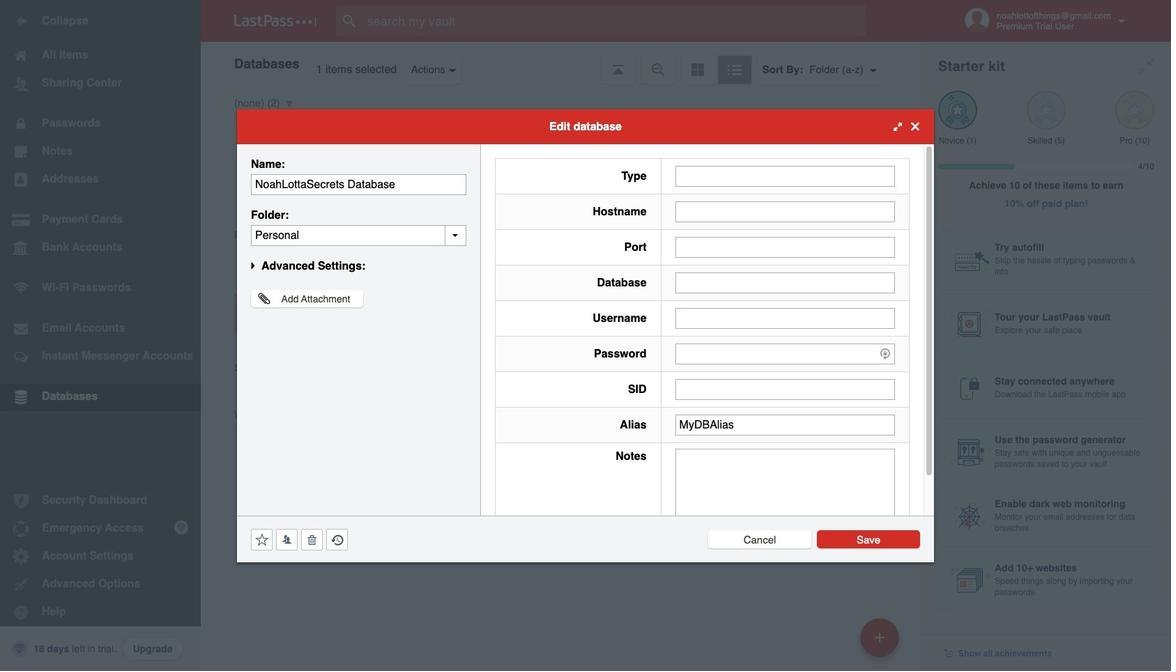 Task type: locate. For each thing, give the bounding box(es) containing it.
vault options navigation
[[201, 42, 922, 84]]

new item navigation
[[856, 614, 908, 672]]

lastpass image
[[234, 15, 317, 27]]

None text field
[[675, 166, 895, 187], [675, 201, 895, 222], [675, 237, 895, 258], [675, 415, 895, 436], [675, 166, 895, 187], [675, 201, 895, 222], [675, 237, 895, 258], [675, 415, 895, 436]]

None text field
[[251, 174, 467, 195], [251, 225, 467, 246], [675, 272, 895, 293], [675, 308, 895, 329], [675, 379, 895, 400], [675, 449, 895, 535], [251, 174, 467, 195], [251, 225, 467, 246], [675, 272, 895, 293], [675, 308, 895, 329], [675, 379, 895, 400], [675, 449, 895, 535]]

dialog
[[237, 109, 934, 562]]

None password field
[[675, 343, 895, 364]]



Task type: describe. For each thing, give the bounding box(es) containing it.
new item image
[[875, 633, 885, 643]]

Search search field
[[336, 6, 893, 36]]

search my vault text field
[[336, 6, 893, 36]]

main navigation navigation
[[0, 0, 201, 672]]



